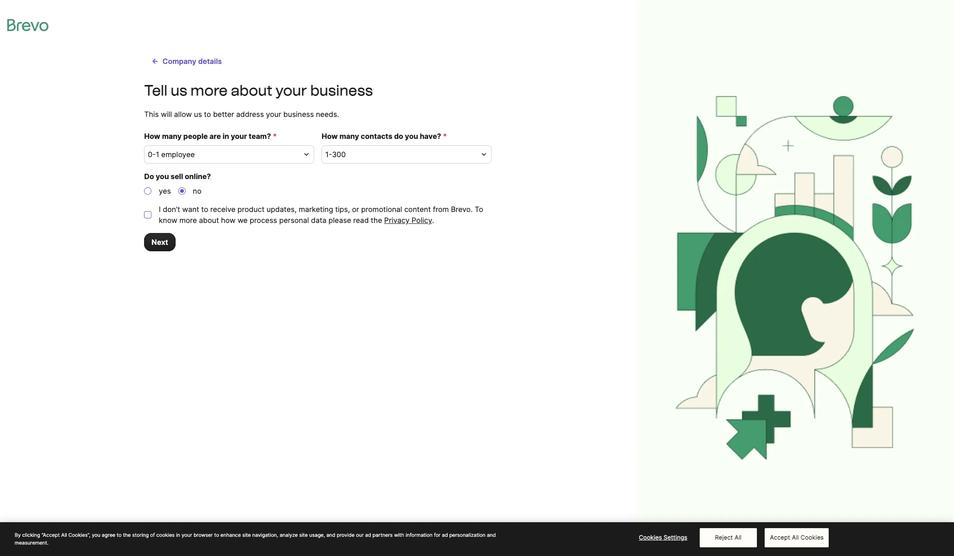 Task type: describe. For each thing, give the bounding box(es) containing it.
are
[[209, 132, 221, 141]]

accept all cookies
[[770, 534, 824, 542]]

team?
[[249, 132, 271, 141]]

to
[[475, 205, 483, 214]]

do
[[144, 172, 154, 181]]

you inside by clicking "accept all cookies", you agree to the storing of cookies in your browser to enhance site navigation, analyze site usage, and provide our ad partners with information for ad personalization and measurement.
[[92, 532, 100, 539]]

the inside i don't want to receive product updates, marketing tips, or promotional content from brevo. to know more about how we process personal data please read the
[[371, 216, 382, 225]]

company
[[163, 57, 196, 66]]

1 and from the left
[[326, 532, 335, 539]]

company details
[[163, 57, 222, 66]]

reject all button
[[700, 529, 757, 548]]

read
[[353, 216, 369, 225]]

many for people
[[162, 132, 182, 141]]

agree
[[102, 532, 115, 539]]

2 ad from the left
[[442, 532, 448, 539]]

0 vertical spatial us
[[171, 82, 187, 99]]

promotional
[[361, 205, 402, 214]]

2 and from the left
[[487, 532, 496, 539]]

usage,
[[309, 532, 325, 539]]

storing
[[132, 532, 149, 539]]

by clicking "accept all cookies", you agree to the storing of cookies in your browser to enhance site navigation, analyze site usage, and provide our ad partners with information for ad personalization and measurement.
[[15, 532, 496, 546]]

will
[[161, 110, 172, 119]]

0-1 employee
[[148, 150, 195, 159]]

from
[[433, 205, 449, 214]]

want
[[182, 205, 199, 214]]

clicking
[[22, 532, 40, 539]]

allow
[[174, 110, 192, 119]]

enhance
[[221, 532, 241, 539]]

by
[[15, 532, 21, 539]]

next button
[[144, 233, 175, 252]]

1 ad from the left
[[365, 532, 371, 539]]

reject
[[715, 534, 733, 542]]

yes
[[159, 187, 171, 196]]

our
[[356, 532, 364, 539]]

in inside by clicking "accept all cookies", you agree to the storing of cookies in your browser to enhance site navigation, analyze site usage, and provide our ad partners with information for ad personalization and measurement.
[[176, 532, 180, 539]]

information
[[406, 532, 433, 539]]

1 vertical spatial us
[[194, 110, 202, 119]]

how for how many contacts do you have? *
[[322, 132, 338, 141]]

1
[[156, 150, 159, 159]]

do
[[394, 132, 403, 141]]

1-
[[325, 150, 332, 159]]

measurement.
[[15, 540, 49, 546]]

better
[[213, 110, 234, 119]]

accept
[[770, 534, 790, 542]]

"accept
[[41, 532, 60, 539]]

reject all
[[715, 534, 742, 542]]

0-1 employee button
[[144, 145, 314, 164]]

browser
[[194, 532, 213, 539]]

know
[[159, 216, 177, 225]]

of
[[150, 532, 155, 539]]

all for reject all
[[735, 534, 742, 542]]

cookies settings button
[[635, 529, 692, 547]]

0 vertical spatial you
[[405, 132, 418, 141]]

marketing
[[299, 205, 333, 214]]

0-
[[148, 150, 156, 159]]

process
[[250, 216, 277, 225]]

2 * from the left
[[443, 132, 447, 141]]

online?
[[185, 172, 211, 181]]

0 vertical spatial more
[[191, 82, 228, 99]]

privacy policy link
[[384, 215, 432, 226]]

have?
[[420, 132, 441, 141]]

how many contacts do you have? *
[[322, 132, 447, 141]]

do you sell online?
[[144, 172, 211, 181]]

about inside i don't want to receive product updates, marketing tips, or promotional content from brevo. to know more about how we process personal data please read the
[[199, 216, 219, 225]]

0 vertical spatial about
[[231, 82, 272, 99]]

personal
[[279, 216, 309, 225]]



Task type: vqa. For each thing, say whether or not it's contained in the screenshot.
'the'
yes



Task type: locate. For each thing, give the bounding box(es) containing it.
all right reject
[[735, 534, 742, 542]]

data
[[311, 216, 326, 225]]

we
[[238, 216, 248, 225]]

1 horizontal spatial cookies
[[801, 534, 824, 542]]

* right team?
[[273, 132, 277, 141]]

0 horizontal spatial cookies
[[639, 534, 662, 542]]

more
[[191, 82, 228, 99], [179, 216, 197, 225]]

navigation,
[[252, 532, 278, 539]]

all right accept
[[792, 534, 799, 542]]

1 vertical spatial you
[[156, 172, 169, 181]]

about up address
[[231, 82, 272, 99]]

how up 0-
[[144, 132, 160, 141]]

how
[[144, 132, 160, 141], [322, 132, 338, 141]]

employee
[[161, 150, 195, 159]]

1 horizontal spatial all
[[735, 534, 742, 542]]

your inside by clicking "accept all cookies", you agree to the storing of cookies in your browser to enhance site navigation, analyze site usage, and provide our ad partners with information for ad personalization and measurement.
[[182, 532, 192, 539]]

privacy policy .
[[384, 216, 434, 225]]

1 horizontal spatial and
[[487, 532, 496, 539]]

1-300
[[325, 150, 346, 159]]

us right allow
[[194, 110, 202, 119]]

1 vertical spatial more
[[179, 216, 197, 225]]

your
[[276, 82, 307, 99], [266, 110, 281, 119], [231, 132, 247, 141], [182, 532, 192, 539]]

ad right our
[[365, 532, 371, 539]]

tips,
[[335, 205, 350, 214]]

tell
[[144, 82, 167, 99]]

analyze
[[280, 532, 298, 539]]

2 horizontal spatial all
[[792, 534, 799, 542]]

0 horizontal spatial all
[[61, 532, 67, 539]]

us right tell on the left top of page
[[171, 82, 187, 99]]

the down promotional
[[371, 216, 382, 225]]

1 vertical spatial business
[[283, 110, 314, 119]]

in
[[223, 132, 229, 141], [176, 532, 180, 539]]

content
[[404, 205, 431, 214]]

this will allow us to better address your business needs.
[[144, 110, 339, 119]]

about
[[231, 82, 272, 99], [199, 216, 219, 225]]

1 horizontal spatial the
[[371, 216, 382, 225]]

brevo.
[[451, 205, 473, 214]]

more down want
[[179, 216, 197, 225]]

all inside button
[[735, 534, 742, 542]]

address
[[236, 110, 264, 119]]

to
[[204, 110, 211, 119], [201, 205, 208, 214], [117, 532, 122, 539], [214, 532, 219, 539]]

for
[[434, 532, 441, 539]]

the left storing
[[123, 532, 131, 539]]

cookies
[[156, 532, 175, 539]]

1 many from the left
[[162, 132, 182, 141]]

cookies
[[639, 534, 662, 542], [801, 534, 824, 542]]

in right cookies
[[176, 532, 180, 539]]

no
[[193, 187, 201, 196]]

to left better
[[204, 110, 211, 119]]

business up needs.
[[310, 82, 373, 99]]

2 many from the left
[[339, 132, 359, 141]]

1-300 button
[[322, 145, 492, 164]]

many up 0-1 employee
[[162, 132, 182, 141]]

cookies",
[[68, 532, 90, 539]]

provide
[[337, 532, 355, 539]]

2 site from the left
[[299, 532, 308, 539]]

details
[[198, 57, 222, 66]]

how up 1-
[[322, 132, 338, 141]]

all inside button
[[792, 534, 799, 542]]

more inside i don't want to receive product updates, marketing tips, or promotional content from brevo. to know more about how we process personal data please read the
[[179, 216, 197, 225]]

how many people are in your team? *
[[144, 132, 277, 141]]

.
[[432, 216, 434, 225]]

site
[[242, 532, 251, 539], [299, 532, 308, 539]]

0 horizontal spatial how
[[144, 132, 160, 141]]

1 horizontal spatial *
[[443, 132, 447, 141]]

settings
[[664, 534, 687, 542]]

0 horizontal spatial in
[[176, 532, 180, 539]]

1 horizontal spatial ad
[[442, 532, 448, 539]]

cookies left settings
[[639, 534, 662, 542]]

about down receive
[[199, 216, 219, 225]]

cookies settings
[[639, 534, 687, 542]]

site left usage,
[[299, 532, 308, 539]]

the inside by clicking "accept all cookies", you agree to the storing of cookies in your browser to enhance site navigation, analyze site usage, and provide our ad partners with information for ad personalization and measurement.
[[123, 532, 131, 539]]

accept all cookies button
[[765, 529, 829, 548]]

1 horizontal spatial site
[[299, 532, 308, 539]]

many up 300
[[339, 132, 359, 141]]

1 horizontal spatial us
[[194, 110, 202, 119]]

0 horizontal spatial the
[[123, 532, 131, 539]]

0 horizontal spatial *
[[273, 132, 277, 141]]

to right browser
[[214, 532, 219, 539]]

privacy
[[384, 216, 410, 225]]

1 horizontal spatial many
[[339, 132, 359, 141]]

business left needs.
[[283, 110, 314, 119]]

1 vertical spatial the
[[123, 532, 131, 539]]

partners
[[373, 532, 393, 539]]

and right usage,
[[326, 532, 335, 539]]

0 horizontal spatial us
[[171, 82, 187, 99]]

needs.
[[316, 110, 339, 119]]

site right enhance
[[242, 532, 251, 539]]

company details button
[[144, 52, 229, 70]]

1 vertical spatial in
[[176, 532, 180, 539]]

* right have?
[[443, 132, 447, 141]]

1 how from the left
[[144, 132, 160, 141]]

how
[[221, 216, 236, 225]]

and
[[326, 532, 335, 539], [487, 532, 496, 539]]

this
[[144, 110, 159, 119]]

1 * from the left
[[273, 132, 277, 141]]

many
[[162, 132, 182, 141], [339, 132, 359, 141]]

to inside i don't want to receive product updates, marketing tips, or promotional content from brevo. to know more about how we process personal data please read the
[[201, 205, 208, 214]]

or
[[352, 205, 359, 214]]

1 horizontal spatial about
[[231, 82, 272, 99]]

you left agree
[[92, 532, 100, 539]]

1 vertical spatial about
[[199, 216, 219, 225]]

cookies right accept
[[801, 534, 824, 542]]

2 how from the left
[[322, 132, 338, 141]]

you right the do
[[156, 172, 169, 181]]

all
[[61, 532, 67, 539], [735, 534, 742, 542], [792, 534, 799, 542]]

more up better
[[191, 82, 228, 99]]

you right do
[[405, 132, 418, 141]]

0 horizontal spatial ad
[[365, 532, 371, 539]]

1 horizontal spatial you
[[156, 172, 169, 181]]

0 horizontal spatial site
[[242, 532, 251, 539]]

1 site from the left
[[242, 532, 251, 539]]

people
[[183, 132, 208, 141]]

0 horizontal spatial you
[[92, 532, 100, 539]]

contacts
[[361, 132, 392, 141]]

product
[[238, 205, 265, 214]]

1 cookies from the left
[[639, 534, 662, 542]]

i don't want to receive product updates, marketing tips, or promotional content from brevo. to know more about how we process personal data please read the
[[159, 205, 483, 225]]

0 vertical spatial the
[[371, 216, 382, 225]]

to right agree
[[117, 532, 122, 539]]

business
[[310, 82, 373, 99], [283, 110, 314, 119]]

policy
[[412, 216, 432, 225]]

us
[[171, 82, 187, 99], [194, 110, 202, 119]]

all for accept all cookies
[[792, 534, 799, 542]]

tell us more about your business
[[144, 82, 373, 99]]

with
[[394, 532, 404, 539]]

1 horizontal spatial in
[[223, 132, 229, 141]]

the
[[371, 216, 382, 225], [123, 532, 131, 539]]

ad right the for
[[442, 532, 448, 539]]

personalization
[[449, 532, 486, 539]]

how for how many people are in your team? *
[[144, 132, 160, 141]]

all right "accept on the bottom left of the page
[[61, 532, 67, 539]]

0 horizontal spatial and
[[326, 532, 335, 539]]

receive
[[210, 205, 235, 214]]

sell
[[171, 172, 183, 181]]

300
[[332, 150, 346, 159]]

0 vertical spatial business
[[310, 82, 373, 99]]

ad
[[365, 532, 371, 539], [442, 532, 448, 539]]

in right are
[[223, 132, 229, 141]]

to right want
[[201, 205, 208, 214]]

don't
[[163, 205, 180, 214]]

2 vertical spatial you
[[92, 532, 100, 539]]

2 cookies from the left
[[801, 534, 824, 542]]

2 horizontal spatial you
[[405, 132, 418, 141]]

and right personalization
[[487, 532, 496, 539]]

updates,
[[267, 205, 297, 214]]

0 horizontal spatial about
[[199, 216, 219, 225]]

all inside by clicking "accept all cookies", you agree to the storing of cookies in your browser to enhance site navigation, analyze site usage, and provide our ad partners with information for ad personalization and measurement.
[[61, 532, 67, 539]]

i
[[159, 205, 161, 214]]

1 horizontal spatial how
[[322, 132, 338, 141]]

0 horizontal spatial many
[[162, 132, 182, 141]]

many for contacts
[[339, 132, 359, 141]]

0 vertical spatial in
[[223, 132, 229, 141]]

next
[[152, 238, 168, 247]]

please
[[329, 216, 351, 225]]



